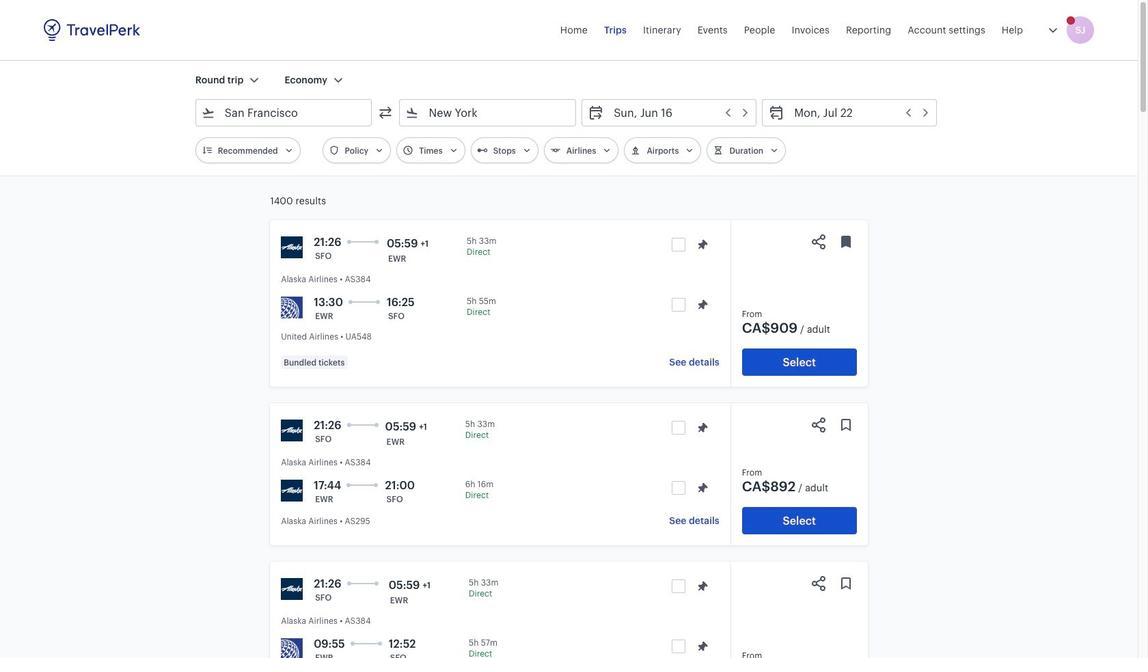 Task type: describe. For each thing, give the bounding box(es) containing it.
Return field
[[785, 102, 931, 124]]

united airlines image
[[281, 297, 303, 319]]

From search field
[[215, 102, 354, 124]]

1 alaska airlines image from the top
[[281, 237, 303, 258]]

To search field
[[419, 102, 558, 124]]

alaska airlines image for first alaska airlines image from the bottom of the page
[[281, 420, 303, 442]]



Task type: vqa. For each thing, say whether or not it's contained in the screenshot.
Move forward to switch to the next month. IMAGE
no



Task type: locate. For each thing, give the bounding box(es) containing it.
united airlines image
[[281, 639, 303, 658]]

2 alaska airlines image from the top
[[281, 480, 303, 502]]

0 vertical spatial alaska airlines image
[[281, 420, 303, 442]]

2 alaska airlines image from the top
[[281, 578, 303, 600]]

1 alaska airlines image from the top
[[281, 420, 303, 442]]

0 vertical spatial alaska airlines image
[[281, 237, 303, 258]]

1 vertical spatial alaska airlines image
[[281, 480, 303, 502]]

alaska airlines image for united airlines icon
[[281, 578, 303, 600]]

alaska airlines image
[[281, 237, 303, 258], [281, 480, 303, 502]]

1 vertical spatial alaska airlines image
[[281, 578, 303, 600]]

Depart field
[[605, 102, 751, 124]]

alaska airlines image
[[281, 420, 303, 442], [281, 578, 303, 600]]



